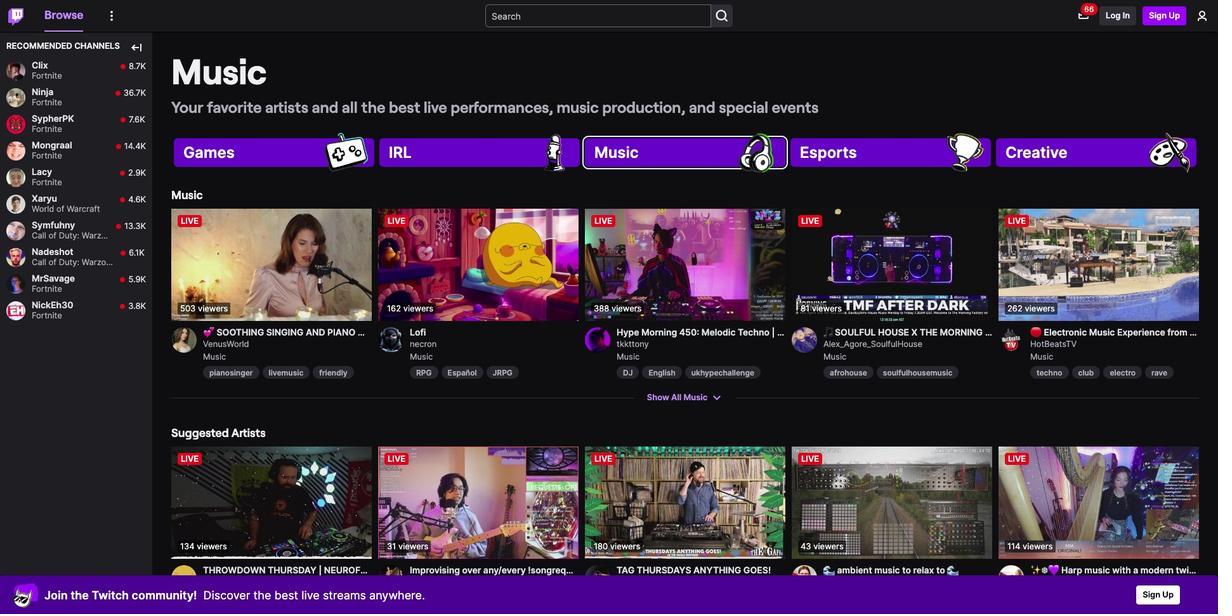 Task type: locate. For each thing, give the bounding box(es) containing it.
fortnite inside mrsavage fortnite
[[32, 284, 62, 294]]

music icon image
[[735, 130, 779, 175]]

1 horizontal spatial best
[[389, 98, 420, 116]]

coolcat image
[[13, 583, 38, 608]]

fortnite inside sypherpk fortnite
[[32, 124, 62, 134]]

music link for necron
[[410, 351, 433, 361]]

3 fortnite from the top
[[32, 124, 62, 134]]

0 vertical spatial up
[[1169, 10, 1180, 20]]

warzone
[[82, 230, 116, 241], [82, 257, 116, 267]]

of for xaryu
[[57, 204, 64, 214]]

2 warzone from the top
[[82, 257, 116, 267]]

to left relax on the right of page
[[902, 565, 911, 576]]

music link for tkkttony
[[617, 351, 640, 361]]

hotbeatstv image
[[999, 328, 1024, 353]]

2 and from the left
[[689, 98, 716, 116]]

irl icon image
[[536, 134, 574, 172]]

techno
[[738, 327, 770, 338]]

venusworld
[[203, 339, 249, 349]]

music link up afrohouse link
[[824, 351, 847, 361]]

symfuhny image
[[6, 221, 25, 240]]

music link down venusworld
[[203, 351, 226, 361]]

tkkttony image
[[585, 328, 610, 353]]

to right relax on the right of page
[[937, 565, 945, 576]]

2 call from the top
[[32, 257, 46, 267]]

duty: up the nadeshot call of duty: warzone
[[59, 230, 79, 241]]

7 fortnite from the top
[[32, 310, 62, 321]]

warzone inside 'symfuhny call of duty: warzone'
[[82, 230, 116, 241]]

2 vertical spatial of
[[49, 257, 57, 267]]

music down venusworld
[[203, 351, 226, 361]]

artists
[[265, 98, 309, 116]]

1 horizontal spatial to
[[937, 565, 945, 576]]

of inside 'symfuhny call of duty: warzone'
[[49, 230, 57, 241]]

of right world
[[57, 204, 64, 214]]

1 horizontal spatial 🌊
[[948, 565, 959, 576]]

1 duty: from the top
[[59, 230, 79, 241]]

fortnite for clix
[[32, 71, 62, 81]]

performances,
[[451, 98, 553, 116]]

0 horizontal spatial to
[[902, 565, 911, 576]]

0 horizontal spatial live
[[302, 589, 320, 602]]

creative link
[[996, 132, 1197, 173]]

join the twitch community! discover the best live streams anywhere.
[[44, 589, 425, 602]]

2 duty: from the top
[[59, 257, 79, 267]]

0 vertical spatial duty:
[[59, 230, 79, 241]]

4 fortnite from the top
[[32, 151, 62, 161]]

special
[[719, 98, 769, 116]]

🎵soulful
[[824, 327, 876, 338]]

browse
[[44, 8, 83, 22]]

mrsavage image
[[6, 275, 25, 294]]

best inside music your favorite artists and all the best live performances, music production, and special events
[[389, 98, 420, 116]]

music inside button
[[684, 392, 708, 403]]

clix image
[[6, 61, 25, 80]]

🌊
[[824, 565, 835, 576], [948, 565, 959, 576]]

of
[[57, 204, 64, 214], [49, 230, 57, 241], [49, 257, 57, 267]]

music down hotbeatstv on the bottom
[[1031, 351, 1054, 361]]

dj
[[623, 368, 633, 378]]

tkkttony
[[617, 339, 649, 349]]

music link down hotbeatstv on the bottom
[[1031, 351, 1054, 361]]

esports link
[[791, 133, 991, 172]]

music link down necron
[[410, 351, 433, 361]]

🌊 right relax on the right of page
[[948, 565, 959, 576]]

the right all
[[361, 98, 386, 116]]

x
[[912, 327, 918, 338]]

goes!
[[744, 565, 771, 576]]

1 vertical spatial best
[[274, 589, 298, 602]]

call inside the nadeshot call of duty: warzone
[[32, 257, 46, 267]]

1 horizontal spatial and
[[689, 98, 716, 116]]

tag
[[617, 565, 635, 576]]

join
[[44, 589, 68, 602]]

fortnite up mongraal
[[32, 124, 62, 134]]

irl
[[389, 143, 412, 161]]

alex_agore_soulfulhouse image
[[792, 328, 817, 353]]

fortnite inside the mongraal fortnite
[[32, 151, 62, 161]]

music down production,
[[595, 143, 639, 161]]

1 call from the top
[[32, 230, 46, 241]]

fortnite up ninja
[[32, 71, 62, 81]]

warzone left the "6.1k"
[[82, 257, 116, 267]]

fortnite right nickeh30 image
[[32, 310, 62, 321]]

log
[[1106, 10, 1121, 20]]

sign
[[1149, 10, 1167, 20], [1143, 590, 1161, 600]]

1 to from the left
[[902, 565, 911, 576]]

live
[[424, 98, 447, 116], [302, 589, 320, 602]]

music link
[[585, 130, 786, 175], [203, 351, 226, 361], [410, 351, 433, 361], [617, 351, 640, 361], [824, 351, 847, 361], [1031, 351, 1054, 361]]

8.7k
[[129, 61, 146, 71]]

warzone down warcraft
[[82, 230, 116, 241]]

of inside xaryu world of warcraft
[[57, 204, 64, 214]]

afrohouse
[[830, 368, 867, 378]]

lacy image
[[6, 168, 25, 187]]

4.6k
[[128, 194, 146, 205]]

mongraal
[[32, 140, 72, 151]]

up for the bottom sign up 'button'
[[1163, 590, 1174, 600]]

upgraded
[[777, 327, 820, 338]]

1 warzone from the top
[[82, 230, 116, 241]]

symfuhny call of duty: warzone
[[32, 220, 116, 241]]

music down necron
[[410, 351, 433, 361]]

show all music element
[[647, 392, 708, 404]]

of up nadeshot
[[49, 230, 57, 241]]

best up irl
[[389, 98, 420, 116]]

1 vertical spatial music
[[875, 565, 900, 576]]

music down tkkttony
[[617, 351, 640, 361]]

0 horizontal spatial 🌊
[[824, 565, 835, 576]]

of up mrsavage
[[49, 257, 57, 267]]

twitch
[[92, 589, 129, 602]]

duty: inside 'symfuhny call of duty: warzone'
[[59, 230, 79, 241]]

fortnite for sypherpk
[[32, 124, 62, 134]]

and left special
[[689, 98, 716, 116]]

duty: for nadeshot
[[59, 257, 79, 267]]

0 vertical spatial warzone
[[82, 230, 116, 241]]

melodic
[[702, 327, 736, 338]]

1 vertical spatial warzone
[[82, 257, 116, 267]]

0 vertical spatial best
[[389, 98, 420, 116]]

0 vertical spatial of
[[57, 204, 64, 214]]

dj link
[[617, 366, 639, 379]]

call inside 'symfuhny call of duty: warzone'
[[32, 230, 46, 241]]

1 fortnite from the top
[[32, 71, 62, 81]]

0 horizontal spatial best
[[274, 589, 298, 602]]

music link down tkkttony
[[617, 351, 640, 361]]

morning
[[940, 327, 983, 338]]

1 horizontal spatial live
[[424, 98, 447, 116]]

in
[[1123, 10, 1130, 20]]

0 vertical spatial music
[[557, 98, 599, 116]]

fortnite up xaryu
[[32, 177, 62, 187]]

club link
[[1072, 366, 1101, 379]]

english link
[[642, 366, 682, 379]]

the
[[361, 98, 386, 116], [822, 327, 836, 338], [71, 589, 89, 602], [254, 589, 271, 602]]

call
[[32, 230, 46, 241], [32, 257, 46, 267]]

music inside hype morning 450: melodic techno | upgraded the ai art!  !hype !469 !patreon tkkttony music
[[617, 351, 640, 361]]

duty: inside the nadeshot call of duty: warzone
[[59, 257, 79, 267]]

music right ambient
[[875, 565, 900, 576]]

warzone inside the nadeshot call of duty: warzone
[[82, 257, 116, 267]]

channels
[[74, 41, 120, 51]]

fortnite up "nickeh30"
[[32, 284, 62, 294]]

nickeh30 fortnite
[[32, 300, 73, 321]]

1 vertical spatial sign up button
[[1137, 586, 1180, 605]]

music up irl icon
[[557, 98, 599, 116]]

fortnite up lacy
[[32, 151, 62, 161]]

2 fortnite from the top
[[32, 97, 62, 107]]

music link down production,
[[585, 130, 786, 175]]

fortnite up sypherpk
[[32, 97, 62, 107]]

duty:
[[59, 230, 79, 241], [59, 257, 79, 267]]

suggested artists
[[171, 426, 266, 440]]

of inside the nadeshot call of duty: warzone
[[49, 257, 57, 267]]

music link for venusworld
[[203, 351, 226, 361]]

best left streams
[[274, 589, 298, 602]]

hype
[[617, 327, 639, 338]]

5 fortnite from the top
[[32, 177, 62, 187]]

1 vertical spatial duty:
[[59, 257, 79, 267]]

7.6k
[[129, 114, 145, 125]]

to
[[902, 565, 911, 576], [937, 565, 945, 576]]

rpg link
[[410, 366, 438, 379]]

duty: up mrsavage
[[59, 257, 79, 267]]

fortnite inside the nickeh30 fortnite
[[32, 310, 62, 321]]

the inside hype morning 450: melodic techno | upgraded the ai art!  !hype !469 !patreon tkkttony music
[[822, 327, 836, 338]]

music up favorite
[[171, 50, 267, 91]]

events
[[772, 98, 819, 116]]

call up nadeshot
[[32, 230, 46, 241]]

ukhypechallenge link
[[685, 366, 761, 379]]

6 fortnite from the top
[[32, 284, 62, 294]]

fortnite for nickeh30
[[32, 310, 62, 321]]

livemusic link
[[262, 366, 310, 379]]

sign up
[[1149, 10, 1180, 20], [1143, 590, 1174, 600]]

and left all
[[312, 98, 339, 116]]

call up mrsavage
[[32, 257, 46, 267]]

of for symfuhny
[[49, 230, 57, 241]]

music up afrohouse link
[[824, 351, 847, 361]]

🎵soulful house x the morning factory🎵 alex_agore_soulfulhouse music
[[824, 327, 1038, 361]]

mongraal image
[[6, 141, 25, 160]]

tag thursdays anything goes!
[[617, 565, 771, 576]]

the left ai
[[822, 327, 836, 338]]

0 vertical spatial live
[[424, 98, 447, 116]]

fortnite for mrsavage
[[32, 284, 62, 294]]

venusworld link
[[203, 328, 372, 351]]

1 vertical spatial sign
[[1143, 590, 1161, 600]]

tag thursdays anything goes! link
[[617, 565, 786, 589]]

live stream preview image
[[171, 209, 372, 322], [378, 209, 579, 322], [585, 209, 786, 322], [792, 209, 992, 322], [999, 209, 1199, 322], [171, 447, 372, 560], [378, 447, 579, 560], [585, 447, 786, 560], [792, 447, 992, 560], [999, 447, 1199, 560]]

1 vertical spatial of
[[49, 230, 57, 241]]

art!
[[850, 327, 865, 338]]

fortnite for mongraal
[[32, 151, 62, 161]]

anywhere.
[[369, 589, 425, 602]]

1 vertical spatial up
[[1163, 590, 1174, 600]]

sypherpk image
[[6, 115, 25, 134]]

🌊 left ambient
[[824, 565, 835, 576]]

0 horizontal spatial music
[[557, 98, 599, 116]]

clix
[[32, 60, 48, 71]]

1 vertical spatial call
[[32, 257, 46, 267]]

0 vertical spatial call
[[32, 230, 46, 241]]

esports
[[800, 143, 857, 161]]

livemusic
[[269, 368, 304, 378]]

music inside music your favorite artists and all the best live performances, music production, and special events
[[171, 50, 267, 91]]

0 horizontal spatial and
[[312, 98, 339, 116]]

music right 'all'
[[684, 392, 708, 403]]



Task type: vqa. For each thing, say whether or not it's contained in the screenshot.


Task type: describe. For each thing, give the bounding box(es) containing it.
community!
[[132, 589, 197, 602]]

0 vertical spatial sign up button
[[1143, 6, 1187, 25]]

!469
[[893, 327, 913, 338]]

show all music button
[[641, 388, 730, 407]]

hype morning 450: melodic techno | upgraded the ai art!  !hype !469 !patreon tkkttony music
[[617, 327, 952, 361]]

thursdays
[[637, 565, 691, 576]]

techno link
[[1031, 366, 1069, 379]]

nadeshot
[[32, 246, 73, 257]]

5.9k
[[128, 274, 146, 285]]

warzone for symfuhny
[[82, 230, 116, 241]]

english
[[649, 368, 676, 378]]

mongraal fortnite
[[32, 140, 72, 161]]

1 vertical spatial live
[[302, 589, 320, 602]]

music link for hotbeatstv
[[1031, 351, 1054, 361]]

recommended
[[6, 41, 72, 51]]

show all music
[[647, 392, 708, 403]]

symfuhny
[[32, 220, 75, 231]]

36.7k
[[124, 88, 146, 98]]

fortnite for lacy
[[32, 177, 62, 187]]

lofi necron music
[[410, 327, 437, 361]]

pianosinger
[[209, 368, 253, 378]]

xaryu world of warcraft
[[32, 193, 100, 214]]

rave link
[[1145, 366, 1174, 379]]

2.9k
[[128, 168, 146, 178]]

favorite
[[207, 98, 262, 116]]

necron image
[[378, 328, 404, 353]]

nadeshot image
[[6, 248, 25, 267]]

mrsavage
[[32, 273, 75, 284]]

clix fortnite
[[32, 60, 62, 81]]

recommended channels group
[[0, 32, 152, 324]]

relax
[[913, 565, 934, 576]]

music inside music your favorite artists and all the best live performances, music production, and special events
[[557, 98, 599, 116]]

creative icon image
[[1149, 132, 1190, 173]]

the inside music your favorite artists and all the best live performances, music production, and special events
[[361, 98, 386, 116]]

the right the join
[[71, 589, 89, 602]]

2 to from the left
[[937, 565, 945, 576]]

up for top sign up 'button'
[[1169, 10, 1180, 20]]

ukhypechallenge
[[692, 368, 755, 378]]

rave
[[1152, 368, 1168, 378]]

fortnite for ninja
[[32, 97, 62, 107]]

music inside "lofi necron music"
[[410, 351, 433, 361]]

music inside 🎵soulful house x the morning factory🎵 alex_agore_soulfulhouse music
[[824, 351, 847, 361]]

español link
[[441, 366, 483, 379]]

call for symfuhny
[[32, 230, 46, 241]]

creative
[[1006, 143, 1068, 161]]

games link
[[174, 131, 374, 175]]

lofi
[[410, 327, 426, 338]]

6.1k
[[129, 248, 144, 258]]

world
[[32, 204, 54, 214]]

games icon image
[[324, 131, 368, 175]]

warzone for nadeshot
[[82, 257, 116, 267]]

call for nadeshot
[[32, 257, 46, 267]]

the
[[920, 327, 938, 338]]

mrsavage fortnite
[[32, 273, 75, 294]]

xaryu image
[[6, 195, 25, 214]]

club
[[1078, 368, 1094, 378]]

techno
[[1037, 368, 1063, 378]]

1 🌊 from the left
[[824, 565, 835, 576]]

music link for alex_agore_soulfulhouse
[[824, 351, 847, 361]]

3.8k
[[128, 301, 146, 311]]

!hype
[[867, 327, 891, 338]]

hotbeatstv
[[1031, 339, 1077, 349]]

🌊 ambient music to relax to 🌊
[[824, 565, 959, 576]]

lacy fortnite
[[32, 167, 62, 187]]

all
[[342, 98, 358, 116]]

|
[[772, 327, 775, 338]]

house
[[878, 327, 909, 338]]

2 🌊 from the left
[[948, 565, 959, 576]]

soulfulhousemusic link
[[877, 366, 959, 379]]

!patreon
[[915, 327, 952, 338]]

soulfulhousemusic
[[883, 368, 953, 378]]

anything
[[694, 565, 741, 576]]

13.3k
[[124, 221, 146, 231]]

log in button
[[1100, 6, 1137, 25]]

ninja fortnite
[[32, 87, 62, 107]]

afrohouse link
[[824, 366, 874, 379]]

nickeh30 image
[[6, 301, 25, 320]]

friendly link
[[313, 366, 354, 379]]

1 vertical spatial sign up
[[1143, 590, 1174, 600]]

ninja image
[[6, 88, 25, 107]]

alex_agore_soulfulhouse
[[824, 339, 923, 349]]

music down games
[[171, 188, 203, 202]]

of for nadeshot
[[49, 257, 57, 267]]

hotbeatstv link
[[1031, 328, 1199, 351]]

suggested
[[171, 426, 229, 440]]

discover
[[203, 589, 250, 602]]

show
[[647, 392, 669, 403]]

all
[[671, 392, 682, 403]]

recommended channels
[[6, 41, 120, 51]]

electro link
[[1104, 366, 1142, 379]]

1 horizontal spatial music
[[875, 565, 900, 576]]

friendly
[[319, 368, 348, 378]]

the right the discover
[[254, 589, 271, 602]]

duty: for symfuhny
[[59, 230, 79, 241]]

nadeshot call of duty: warzone
[[32, 246, 116, 267]]

Search Input search field
[[485, 4, 711, 27]]

rpg
[[416, 368, 432, 378]]

venusworld image
[[171, 328, 197, 353]]

0 vertical spatial sign
[[1149, 10, 1167, 20]]

1 and from the left
[[312, 98, 339, 116]]

14.4k
[[124, 141, 146, 151]]

sypherpk fortnite
[[32, 113, 74, 134]]

450:
[[679, 327, 699, 338]]

0 vertical spatial sign up
[[1149, 10, 1180, 20]]

esports icon image
[[946, 133, 985, 172]]

pianosinger link
[[203, 366, 259, 379]]

ninja
[[32, 87, 53, 97]]

xaryu
[[32, 193, 57, 204]]

live inside music your favorite artists and all the best live performances, music production, and special events
[[424, 98, 447, 116]]

irl link
[[379, 134, 580, 172]]



